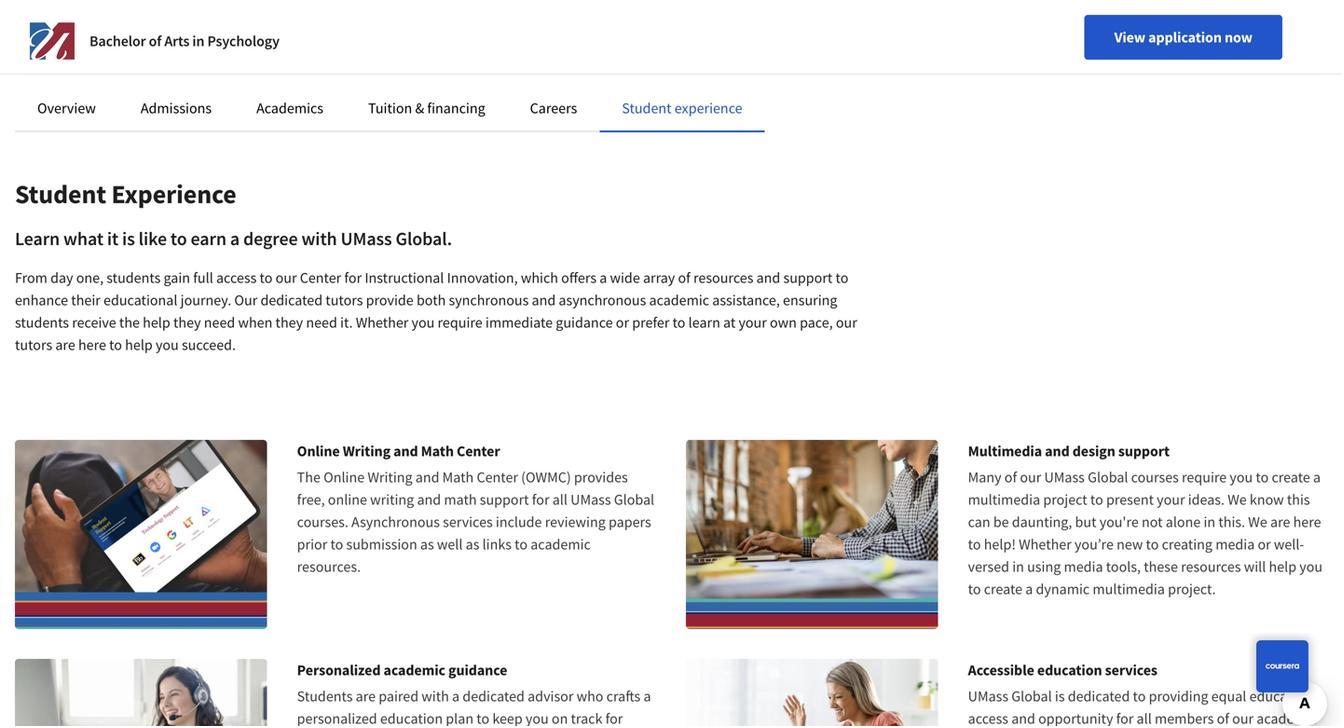 Task type: vqa. For each thing, say whether or not it's contained in the screenshot.
skills
no



Task type: describe. For each thing, give the bounding box(es) containing it.
1 vertical spatial center
[[457, 442, 500, 460]]

to down the
[[109, 336, 122, 354]]

0 horizontal spatial with
[[301, 227, 337, 250]]

students
[[297, 687, 353, 706]]

for inside online writing and math center the online writing and math center (owmc) provides free, online writing and math support for all umass global courses. asynchronous services include reviewing papers prior to submission as well as links to academic resources.
[[532, 490, 549, 509]]

links
[[482, 535, 512, 554]]

journey.
[[180, 291, 231, 309]]

new
[[1117, 535, 1143, 554]]

crafts
[[606, 687, 641, 706]]

1 horizontal spatial media
[[1216, 535, 1255, 554]]

services inside online writing and math center the online writing and math center (owmc) provides free, online writing and math support for all umass global courses. asynchronous services include reviewing papers prior to submission as well as links to academic resources.
[[443, 513, 493, 531]]

your inside multimedia and design support many of our umass global courses require you to create a multimedia project to present your ideas. we know this can be daunting, but you're not alone in this. we are here to help! whether you're new to creating media or well- versed in using media tools, these resources will help you to create a dynamic multimedia project.
[[1157, 490, 1185, 509]]

&
[[415, 99, 424, 117]]

academics link
[[256, 99, 323, 117]]

what
[[63, 227, 103, 250]]

courses
[[1131, 468, 1179, 487]]

you down well-
[[1300, 557, 1323, 576]]

to up but
[[1090, 490, 1103, 509]]

here inside from day one, students gain full access to our center for instructional innovation, which offers a wide array of resources and support to enhance their educational journey. our dedicated tutors provide both synchronous and asynchronous academic assistance, ensuring students receive the help they need when they need it. whether you require immediate guidance or prefer to learn at your own pace, our tutors are here to help you succeed.
[[78, 336, 106, 354]]

access inside accessible education services umass global is dedicated to providing equal educational access and opportunity for all members of our academi
[[968, 709, 1008, 726]]

support inside multimedia and design support many of our umass global courses require you to create a multimedia project to present your ideas. we know this can be daunting, but you're not alone in this. we are here to help! whether you're new to creating media or well- versed in using media tools, these resources will help you to create a dynamic multimedia project.
[[1118, 442, 1170, 460]]

1 as from the left
[[420, 535, 434, 554]]

1 vertical spatial online
[[323, 468, 365, 487]]

1 vertical spatial help
[[125, 336, 153, 354]]

day
[[50, 268, 73, 287]]

bachelor of arts in psychology
[[89, 32, 280, 50]]

require inside from day one, students gain full access to our center for instructional innovation, which offers a wide array of resources and support to enhance their educational journey. our dedicated tutors provide both synchronous and asynchronous academic assistance, ensuring students receive the help they need when they need it. whether you require immediate guidance or prefer to learn at your own pace, our tutors are here to help you succeed.
[[438, 313, 483, 332]]

0 vertical spatial students
[[107, 268, 161, 287]]

this.
[[1219, 513, 1245, 531]]

0 horizontal spatial is
[[122, 227, 135, 250]]

offers
[[561, 268, 597, 287]]

1 vertical spatial math
[[442, 468, 474, 487]]

our inside multimedia and design support many of our umass global courses require you to create a multimedia project to present your ideas. we know this can be daunting, but you're not alone in this. we are here to help! whether you're new to creating media or well- versed in using media tools, these resources will help you to create a dynamic multimedia project.
[[1020, 468, 1041, 487]]

when
[[238, 313, 272, 332]]

and up asynchronous
[[415, 468, 439, 487]]

to up resources.
[[330, 535, 343, 554]]

these
[[1144, 557, 1178, 576]]

innovation,
[[447, 268, 518, 287]]

keep
[[492, 709, 523, 726]]

advisor
[[528, 687, 574, 706]]

resources inside from day one, students gain full access to our center for instructional innovation, which offers a wide array of resources and support to enhance their educational journey. our dedicated tutors provide both synchronous and asynchronous academic assistance, ensuring students receive the help they need when they need it. whether you require immediate guidance or prefer to learn at your own pace, our tutors are here to help you succeed.
[[693, 268, 753, 287]]

academics
[[256, 99, 323, 117]]

1 need from the left
[[204, 313, 235, 332]]

the
[[119, 313, 140, 332]]

2 as from the left
[[466, 535, 479, 554]]

guidance inside from day one, students gain full access to our center for instructional innovation, which offers a wide array of resources and support to enhance their educational journey. our dedicated tutors provide both synchronous and asynchronous academic assistance, ensuring students receive the help they need when they need it. whether you require immediate guidance or prefer to learn at your own pace, our tutors are here to help you succeed.
[[556, 313, 613, 332]]

math
[[444, 490, 477, 509]]

this
[[1287, 490, 1310, 509]]

assistance,
[[712, 291, 780, 309]]

courses.
[[297, 513, 348, 531]]

a inside from day one, students gain full access to our center for instructional innovation, which offers a wide array of resources and support to enhance their educational journey. our dedicated tutors provide both synchronous and asynchronous academic assistance, ensuring students receive the help they need when they need it. whether you require immediate guidance or prefer to learn at your own pace, our tutors are here to help you succeed.
[[600, 268, 607, 287]]

careers
[[530, 99, 577, 117]]

to up ensuring
[[836, 268, 849, 287]]

provides
[[574, 468, 628, 487]]

0 vertical spatial tutors
[[326, 291, 363, 309]]

of left arts on the left of page
[[149, 32, 161, 50]]

which
[[521, 268, 558, 287]]

all inside online writing and math center the online writing and math center (owmc) provides free, online writing and math support for all umass global courses. asynchronous services include reviewing papers prior to submission as well as links to academic resources.
[[552, 490, 568, 509]]

to down "not"
[[1146, 535, 1159, 554]]

1 vertical spatial in
[[1204, 513, 1216, 531]]

track
[[571, 709, 602, 726]]

you left succeed.
[[156, 336, 179, 354]]

project.
[[1168, 580, 1216, 598]]

provide
[[366, 291, 414, 309]]

2 vertical spatial center
[[477, 468, 518, 487]]

psychology
[[207, 32, 280, 50]]

(owmc)
[[521, 468, 571, 487]]

both
[[417, 291, 446, 309]]

1 vertical spatial we
[[1248, 513, 1267, 531]]

at
[[723, 313, 736, 332]]

and left math
[[417, 490, 441, 509]]

opportunity
[[1038, 709, 1113, 726]]

versed
[[968, 557, 1009, 576]]

free,
[[297, 490, 325, 509]]

on
[[552, 709, 568, 726]]

pace,
[[800, 313, 833, 332]]

ensuring
[[783, 291, 837, 309]]

0 vertical spatial multimedia
[[968, 490, 1040, 509]]

receive
[[72, 313, 116, 332]]

submission
[[346, 535, 417, 554]]

academic inside personalized academic guidance students are paired with a dedicated advisor who crafts a personalized education plan to keep you on track fo
[[384, 661, 445, 679]]

to left "learn"
[[673, 313, 686, 332]]

1 vertical spatial create
[[984, 580, 1023, 598]]

tools,
[[1106, 557, 1141, 576]]

equal
[[1211, 687, 1247, 706]]

to inside accessible education services umass global is dedicated to providing equal educational access and opportunity for all members of our academi
[[1133, 687, 1146, 706]]

our
[[234, 291, 258, 309]]

synchronous
[[449, 291, 529, 309]]

tuition & financing
[[368, 99, 485, 117]]

degree
[[243, 227, 298, 250]]

resources inside multimedia and design support many of our umass global courses require you to create a multimedia project to present your ideas. we know this can be daunting, but you're not alone in this. we are here to help! whether you're new to creating media or well- versed in using media tools, these resources will help you to create a dynamic multimedia project.
[[1181, 557, 1241, 576]]

0 horizontal spatial we
[[1228, 490, 1247, 509]]

you down both
[[412, 313, 435, 332]]

student experience
[[15, 178, 236, 210]]

will
[[1244, 557, 1266, 576]]

one,
[[76, 268, 104, 287]]

of inside multimedia and design support many of our umass global courses require you to create a multimedia project to present your ideas. we know this can be daunting, but you're not alone in this. we are here to help! whether you're new to creating media or well- versed in using media tools, these resources will help you to create a dynamic multimedia project.
[[1005, 468, 1017, 487]]

0 horizontal spatial in
[[192, 32, 204, 50]]

is inside accessible education services umass global is dedicated to providing equal educational access and opportunity for all members of our academi
[[1055, 687, 1065, 706]]

view application now
[[1114, 28, 1253, 47]]

learn what it is like to earn a degree with umass global.
[[15, 227, 452, 250]]

succeed.
[[182, 336, 236, 354]]

of inside from day one, students gain full access to our center for instructional innovation, which offers a wide array of resources and support to enhance their educational journey. our dedicated tutors provide both synchronous and asynchronous academic assistance, ensuring students receive the help they need when they need it. whether you require immediate guidance or prefer to learn at your own pace, our tutors are here to help you succeed.
[[678, 268, 690, 287]]

application
[[1148, 28, 1222, 47]]

are inside multimedia and design support many of our umass global courses require you to create a multimedia project to present your ideas. we know this can be daunting, but you're not alone in this. we are here to help! whether you're new to creating media or well- versed in using media tools, these resources will help you to create a dynamic multimedia project.
[[1270, 513, 1290, 531]]

for inside accessible education services umass global is dedicated to providing equal educational access and opportunity for all members of our academi
[[1116, 709, 1134, 726]]

now
[[1225, 28, 1253, 47]]

view
[[1114, 28, 1146, 47]]

university of massachusetts global logo image
[[30, 19, 75, 63]]

experience
[[111, 178, 236, 210]]

asynchronous
[[351, 513, 440, 531]]

wide
[[610, 268, 640, 287]]

design
[[1073, 442, 1115, 460]]

asynchronous
[[559, 291, 646, 309]]

resources.
[[297, 557, 361, 576]]

are inside personalized academic guidance students are paired with a dedicated advisor who crafts a personalized education plan to keep you on track fo
[[356, 687, 376, 706]]

help inside multimedia and design support many of our umass global courses require you to create a multimedia project to present your ideas. we know this can be daunting, but you're not alone in this. we are here to help! whether you're new to creating media or well- versed in using media tools, these resources will help you to create a dynamic multimedia project.
[[1269, 557, 1297, 576]]

global.
[[396, 227, 452, 250]]

0 horizontal spatial media
[[1064, 557, 1103, 576]]

our inside accessible education services umass global is dedicated to providing equal educational access and opportunity for all members of our academi
[[1232, 709, 1254, 726]]

to down versed
[[968, 580, 981, 598]]

our right pace, at right
[[836, 313, 857, 332]]

overview link
[[37, 99, 96, 117]]

help!
[[984, 535, 1016, 554]]

who
[[577, 687, 603, 706]]

education inside accessible education services umass global is dedicated to providing equal educational access and opportunity for all members of our academi
[[1037, 661, 1102, 679]]

from
[[15, 268, 47, 287]]

0 horizontal spatial tutors
[[15, 336, 52, 354]]

not
[[1142, 513, 1163, 531]]

creating
[[1162, 535, 1213, 554]]

personalized
[[297, 709, 377, 726]]

or inside multimedia and design support many of our umass global courses require you to create a multimedia project to present your ideas. we know this can be daunting, but you're not alone in this. we are here to help! whether you're new to creating media or well- versed in using media tools, these resources will help you to create a dynamic multimedia project.
[[1258, 535, 1271, 554]]

you're
[[1100, 513, 1139, 531]]

0 vertical spatial help
[[143, 313, 170, 332]]

financing
[[427, 99, 485, 117]]



Task type: locate. For each thing, give the bounding box(es) containing it.
prefer
[[632, 313, 670, 332]]

0 vertical spatial services
[[443, 513, 493, 531]]

0 vertical spatial here
[[78, 336, 106, 354]]

admissions
[[141, 99, 212, 117]]

2 horizontal spatial are
[[1270, 513, 1290, 531]]

2 horizontal spatial support
[[1118, 442, 1170, 460]]

they
[[173, 313, 201, 332], [275, 313, 303, 332]]

2 vertical spatial global
[[1012, 687, 1052, 706]]

1 horizontal spatial global
[[1012, 687, 1052, 706]]

1 horizontal spatial create
[[1272, 468, 1310, 487]]

2 vertical spatial in
[[1012, 557, 1024, 576]]

educational up the
[[103, 291, 178, 309]]

the
[[297, 468, 321, 487]]

all left members
[[1137, 709, 1152, 726]]

require down "synchronous"
[[438, 313, 483, 332]]

here down receive
[[78, 336, 106, 354]]

gain
[[164, 268, 190, 287]]

papers
[[609, 513, 651, 531]]

access inside from day one, students gain full access to our center for instructional innovation, which offers a wide array of resources and support to enhance their educational journey. our dedicated tutors provide both synchronous and asynchronous academic assistance, ensuring students receive the help they need when they need it. whether you require immediate guidance or prefer to learn at your own pace, our tutors are here to help you succeed.
[[216, 268, 257, 287]]

0 horizontal spatial access
[[216, 268, 257, 287]]

personalized academic guidance students are paired with a dedicated advisor who crafts a personalized education plan to keep you on track fo
[[297, 661, 651, 726]]

your
[[739, 313, 767, 332], [1157, 490, 1185, 509]]

require inside multimedia and design support many of our umass global courses require you to create a multimedia project to present your ideas. we know this can be daunting, but you're not alone in this. we are here to help! whether you're new to creating media or well- versed in using media tools, these resources will help you to create a dynamic multimedia project.
[[1182, 468, 1227, 487]]

0 horizontal spatial need
[[204, 313, 235, 332]]

1 vertical spatial is
[[1055, 687, 1065, 706]]

whether up using
[[1019, 535, 1072, 554]]

help right the
[[143, 313, 170, 332]]

2 need from the left
[[306, 313, 337, 332]]

for
[[344, 268, 362, 287], [532, 490, 549, 509], [1116, 709, 1134, 726]]

0 vertical spatial support
[[783, 268, 833, 287]]

of right many
[[1005, 468, 1017, 487]]

for down (owmc)
[[532, 490, 549, 509]]

0 vertical spatial guidance
[[556, 313, 613, 332]]

online up the
[[297, 442, 340, 460]]

daunting,
[[1012, 513, 1072, 531]]

dedicated inside personalized academic guidance students are paired with a dedicated advisor who crafts a personalized education plan to keep you on track fo
[[463, 687, 525, 706]]

academic down array
[[649, 291, 709, 309]]

and inside accessible education services umass global is dedicated to providing equal educational access and opportunity for all members of our academi
[[1011, 709, 1035, 726]]

0 horizontal spatial resources
[[693, 268, 753, 287]]

learn
[[688, 313, 720, 332]]

online up online
[[323, 468, 365, 487]]

student experience link
[[622, 99, 742, 117]]

your right 'at'
[[739, 313, 767, 332]]

tutors down enhance
[[15, 336, 52, 354]]

for right opportunity
[[1116, 709, 1134, 726]]

services
[[443, 513, 493, 531], [1105, 661, 1158, 679]]

arts
[[164, 32, 190, 50]]

to up know
[[1256, 468, 1269, 487]]

resources up 'project.'
[[1181, 557, 1241, 576]]

2 vertical spatial academic
[[384, 661, 445, 679]]

all down (owmc)
[[552, 490, 568, 509]]

dedicated up 'keep'
[[463, 687, 525, 706]]

are inside from day one, students gain full access to our center for instructional innovation, which offers a wide array of resources and support to enhance their educational journey. our dedicated tutors provide both synchronous and asynchronous academic assistance, ensuring students receive the help they need when they need it. whether you require immediate guidance or prefer to learn at your own pace, our tutors are here to help you succeed.
[[55, 336, 75, 354]]

writing up writing
[[368, 468, 413, 487]]

it
[[107, 227, 119, 250]]

0 horizontal spatial guidance
[[448, 661, 507, 679]]

1 vertical spatial multimedia
[[1093, 580, 1165, 598]]

global inside accessible education services umass global is dedicated to providing equal educational access and opportunity for all members of our academi
[[1012, 687, 1052, 706]]

include
[[496, 513, 542, 531]]

1 vertical spatial global
[[614, 490, 654, 509]]

umass inside multimedia and design support many of our umass global courses require you to create a multimedia project to present your ideas. we know this can be daunting, but you're not alone in this. we are here to help! whether you're new to creating media or well- versed in using media tools, these resources will help you to create a dynamic multimedia project.
[[1044, 468, 1085, 487]]

bachelor
[[89, 32, 146, 50]]

you left on on the bottom left of the page
[[526, 709, 549, 726]]

all inside accessible education services umass global is dedicated to providing equal educational access and opportunity for all members of our academi
[[1137, 709, 1152, 726]]

is
[[122, 227, 135, 250], [1055, 687, 1065, 706]]

here
[[78, 336, 106, 354], [1293, 513, 1321, 531]]

1 vertical spatial all
[[1137, 709, 1152, 726]]

ideas.
[[1188, 490, 1225, 509]]

0 horizontal spatial academic
[[384, 661, 445, 679]]

1 horizontal spatial whether
[[1019, 535, 1072, 554]]

our down the multimedia
[[1020, 468, 1041, 487]]

educational inside from day one, students gain full access to our center for instructional innovation, which offers a wide array of resources and support to enhance their educational journey. our dedicated tutors provide both synchronous and asynchronous academic assistance, ensuring students receive the help they need when they need it. whether you require immediate guidance or prefer to learn at your own pace, our tutors are here to help you succeed.
[[103, 291, 178, 309]]

whether down provide
[[356, 313, 409, 332]]

0 horizontal spatial support
[[480, 490, 529, 509]]

0 vertical spatial center
[[300, 268, 341, 287]]

global
[[1088, 468, 1128, 487], [614, 490, 654, 509], [1012, 687, 1052, 706]]

here inside multimedia and design support many of our umass global courses require you to create a multimedia project to present your ideas. we know this can be daunting, but you're not alone in this. we are here to help! whether you're new to creating media or well- versed in using media tools, these resources will help you to create a dynamic multimedia project.
[[1293, 513, 1321, 531]]

help down well-
[[1269, 557, 1297, 576]]

1 they from the left
[[173, 313, 201, 332]]

require up 'ideas.' on the right of the page
[[1182, 468, 1227, 487]]

student
[[622, 99, 672, 117], [15, 178, 106, 210]]

or up will
[[1258, 535, 1271, 554]]

whether inside multimedia and design support many of our umass global courses require you to create a multimedia project to present your ideas. we know this can be daunting, but you're not alone in this. we are here to help! whether you're new to creating media or well- versed in using media tools, these resources will help you to create a dynamic multimedia project.
[[1019, 535, 1072, 554]]

writing up online
[[343, 442, 391, 460]]

0 vertical spatial resources
[[693, 268, 753, 287]]

1 horizontal spatial services
[[1105, 661, 1158, 679]]

and down which
[[532, 291, 556, 309]]

support up courses
[[1118, 442, 1170, 460]]

need left it.
[[306, 313, 337, 332]]

and inside multimedia and design support many of our umass global courses require you to create a multimedia project to present your ideas. we know this can be daunting, but you're not alone in this. we are here to help! whether you're new to creating media or well- versed in using media tools, these resources will help you to create a dynamic multimedia project.
[[1045, 442, 1070, 460]]

prior
[[297, 535, 327, 554]]

our
[[275, 268, 297, 287], [836, 313, 857, 332], [1020, 468, 1041, 487], [1232, 709, 1254, 726]]

0 vertical spatial in
[[192, 32, 204, 50]]

center inside from day one, students gain full access to our center for instructional innovation, which offers a wide array of resources and support to enhance their educational journey. our dedicated tutors provide both synchronous and asynchronous academic assistance, ensuring students receive the help they need when they need it. whether you require immediate guidance or prefer to learn at your own pace, our tutors are here to help you succeed.
[[300, 268, 341, 287]]

providing
[[1149, 687, 1208, 706]]

well-
[[1274, 535, 1304, 554]]

student left experience
[[622, 99, 672, 117]]

1 vertical spatial services
[[1105, 661, 1158, 679]]

for inside from day one, students gain full access to our center for instructional innovation, which offers a wide array of resources and support to enhance their educational journey. our dedicated tutors provide both synchronous and asynchronous academic assistance, ensuring students receive the help they need when they need it. whether you require immediate guidance or prefer to learn at your own pace, our tutors are here to help you succeed.
[[344, 268, 362, 287]]

services down math
[[443, 513, 493, 531]]

are left paired
[[356, 687, 376, 706]]

2 horizontal spatial dedicated
[[1068, 687, 1130, 706]]

1 vertical spatial writing
[[368, 468, 413, 487]]

0 horizontal spatial whether
[[356, 313, 409, 332]]

global inside multimedia and design support many of our umass global courses require you to create a multimedia project to present your ideas. we know this can be daunting, but you're not alone in this. we are here to help! whether you're new to creating media or well- versed in using media tools, these resources will help you to create a dynamic multimedia project.
[[1088, 468, 1128, 487]]

you up know
[[1230, 468, 1253, 487]]

0 horizontal spatial are
[[55, 336, 75, 354]]

immediate
[[486, 313, 553, 332]]

education
[[1037, 661, 1102, 679], [380, 709, 443, 726]]

0 horizontal spatial create
[[984, 580, 1023, 598]]

and up assistance,
[[756, 268, 780, 287]]

1 vertical spatial require
[[1182, 468, 1227, 487]]

0 horizontal spatial multimedia
[[968, 490, 1040, 509]]

services inside accessible education services umass global is dedicated to providing equal educational access and opportunity for all members of our academi
[[1105, 661, 1158, 679]]

1 vertical spatial access
[[968, 709, 1008, 726]]

academic inside online writing and math center the online writing and math center (owmc) provides free, online writing and math support for all umass global courses. asynchronous services include reviewing papers prior to submission as well as links to academic resources.
[[531, 535, 591, 554]]

0 vertical spatial online
[[297, 442, 340, 460]]

from day one, students gain full access to our center for instructional innovation, which offers a wide array of resources and support to enhance their educational journey. our dedicated tutors provide both synchronous and asynchronous academic assistance, ensuring students receive the help they need when they need it. whether you require immediate guidance or prefer to learn at your own pace, our tutors are here to help you succeed.
[[15, 268, 857, 354]]

accessible
[[968, 661, 1034, 679]]

0 vertical spatial we
[[1228, 490, 1247, 509]]

0 vertical spatial global
[[1088, 468, 1128, 487]]

education down paired
[[380, 709, 443, 726]]

admissions link
[[141, 99, 212, 117]]

with inside personalized academic guidance students are paired with a dedicated advisor who crafts a personalized education plan to keep you on track fo
[[422, 687, 449, 706]]

1 vertical spatial students
[[15, 313, 69, 332]]

alone
[[1166, 513, 1201, 531]]

to left providing
[[1133, 687, 1146, 706]]

1 horizontal spatial for
[[532, 490, 549, 509]]

media
[[1216, 535, 1255, 554], [1064, 557, 1103, 576]]

as left well
[[420, 535, 434, 554]]

and left opportunity
[[1011, 709, 1035, 726]]

global down design
[[1088, 468, 1128, 487]]

umass up instructional
[[341, 227, 392, 250]]

1 vertical spatial guidance
[[448, 661, 507, 679]]

is right it
[[122, 227, 135, 250]]

of right array
[[678, 268, 690, 287]]

1 horizontal spatial as
[[466, 535, 479, 554]]

umass down provides
[[571, 490, 611, 509]]

1 vertical spatial student
[[15, 178, 106, 210]]

1 horizontal spatial all
[[1137, 709, 1152, 726]]

0 horizontal spatial global
[[614, 490, 654, 509]]

resources up assistance,
[[693, 268, 753, 287]]

1 horizontal spatial dedicated
[[463, 687, 525, 706]]

center
[[300, 268, 341, 287], [457, 442, 500, 460], [477, 468, 518, 487]]

to down include
[[515, 535, 528, 554]]

guidance up plan
[[448, 661, 507, 679]]

our down equal
[[1232, 709, 1254, 726]]

dedicated inside accessible education services umass global is dedicated to providing equal educational access and opportunity for all members of our academi
[[1068, 687, 1130, 706]]

0 vertical spatial create
[[1272, 468, 1310, 487]]

1 horizontal spatial require
[[1182, 468, 1227, 487]]

of down equal
[[1217, 709, 1229, 726]]

to down can
[[968, 535, 981, 554]]

support up include
[[480, 490, 529, 509]]

earn
[[191, 227, 226, 250]]

support up ensuring
[[783, 268, 833, 287]]

support inside online writing and math center the online writing and math center (owmc) provides free, online writing and math support for all umass global courses. asynchronous services include reviewing papers prior to submission as well as links to academic resources.
[[480, 490, 529, 509]]

dedicated inside from day one, students gain full access to our center for instructional innovation, which offers a wide array of resources and support to enhance their educational journey. our dedicated tutors provide both synchronous and asynchronous academic assistance, ensuring students receive the help they need when they need it. whether you require immediate guidance or prefer to learn at your own pace, our tutors are here to help you succeed.
[[260, 291, 323, 309]]

1 horizontal spatial with
[[422, 687, 449, 706]]

whether inside from day one, students gain full access to our center for instructional innovation, which offers a wide array of resources and support to enhance their educational journey. our dedicated tutors provide both synchronous and asynchronous academic assistance, ensuring students receive the help they need when they need it. whether you require immediate guidance or prefer to learn at your own pace, our tutors are here to help you succeed.
[[356, 313, 409, 332]]

we up this.
[[1228, 490, 1247, 509]]

1 horizontal spatial is
[[1055, 687, 1065, 706]]

create down versed
[[984, 580, 1023, 598]]

1 horizontal spatial in
[[1012, 557, 1024, 576]]

dedicated up opportunity
[[1068, 687, 1130, 706]]

with
[[301, 227, 337, 250], [422, 687, 449, 706]]

1 horizontal spatial need
[[306, 313, 337, 332]]

access up our
[[216, 268, 257, 287]]

of inside accessible education services umass global is dedicated to providing equal educational access and opportunity for all members of our academi
[[1217, 709, 1229, 726]]

well
[[437, 535, 463, 554]]

1 horizontal spatial students
[[107, 268, 161, 287]]

we down know
[[1248, 513, 1267, 531]]

academic up paired
[[384, 661, 445, 679]]

0 vertical spatial for
[[344, 268, 362, 287]]

support
[[783, 268, 833, 287], [1118, 442, 1170, 460], [480, 490, 529, 509]]

0 horizontal spatial students
[[15, 313, 69, 332]]

are down receive
[[55, 336, 75, 354]]

0 vertical spatial media
[[1216, 535, 1255, 554]]

tutors
[[326, 291, 363, 309], [15, 336, 52, 354]]

0 horizontal spatial here
[[78, 336, 106, 354]]

view application now button
[[1085, 15, 1283, 60]]

2 vertical spatial for
[[1116, 709, 1134, 726]]

0 vertical spatial education
[[1037, 661, 1102, 679]]

1 horizontal spatial resources
[[1181, 557, 1241, 576]]

with right degree
[[301, 227, 337, 250]]

1 horizontal spatial access
[[968, 709, 1008, 726]]

instructional
[[365, 268, 444, 287]]

online
[[297, 442, 340, 460], [323, 468, 365, 487]]

full
[[193, 268, 213, 287]]

dedicated up when
[[260, 291, 323, 309]]

tuition
[[368, 99, 412, 117]]

or inside from day one, students gain full access to our center for instructional innovation, which offers a wide array of resources and support to enhance their educational journey. our dedicated tutors provide both synchronous and asynchronous academic assistance, ensuring students receive the help they need when they need it. whether you require immediate guidance or prefer to learn at your own pace, our tutors are here to help you succeed.
[[616, 313, 629, 332]]

0 vertical spatial math
[[421, 442, 454, 460]]

0 vertical spatial student
[[622, 99, 672, 117]]

access down accessible
[[968, 709, 1008, 726]]

multimedia
[[968, 442, 1042, 460]]

educational inside accessible education services umass global is dedicated to providing equal educational access and opportunity for all members of our academi
[[1249, 687, 1324, 706]]

you're
[[1075, 535, 1114, 554]]

be
[[993, 513, 1009, 531]]

can
[[968, 513, 990, 531]]

or left prefer
[[616, 313, 629, 332]]

to right plan
[[477, 709, 489, 726]]

0 vertical spatial access
[[216, 268, 257, 287]]

1 horizontal spatial they
[[275, 313, 303, 332]]

tuition & financing link
[[368, 99, 485, 117]]

1 vertical spatial tutors
[[15, 336, 52, 354]]

you inside personalized academic guidance students are paired with a dedicated advisor who crafts a personalized education plan to keep you on track fo
[[526, 709, 549, 726]]

1 vertical spatial support
[[1118, 442, 1170, 460]]

create
[[1272, 468, 1310, 487], [984, 580, 1023, 598]]

multimedia up be
[[968, 490, 1040, 509]]

services up providing
[[1105, 661, 1158, 679]]

umass inside online writing and math center the online writing and math center (owmc) provides free, online writing and math support for all umass global courses. asynchronous services include reviewing papers prior to submission as well as links to academic resources.
[[571, 490, 611, 509]]

education inside personalized academic guidance students are paired with a dedicated advisor who crafts a personalized education plan to keep you on track fo
[[380, 709, 443, 726]]

guidance down asynchronous
[[556, 313, 613, 332]]

multimedia
[[968, 490, 1040, 509], [1093, 580, 1165, 598]]

1 vertical spatial with
[[422, 687, 449, 706]]

personalized
[[297, 661, 381, 679]]

overview
[[37, 99, 96, 117]]

it.
[[340, 313, 353, 332]]

2 vertical spatial support
[[480, 490, 529, 509]]

their
[[71, 291, 101, 309]]

2 horizontal spatial for
[[1116, 709, 1134, 726]]

as right well
[[466, 535, 479, 554]]

to inside personalized academic guidance students are paired with a dedicated advisor who crafts a personalized education plan to keep you on track fo
[[477, 709, 489, 726]]

students left gain
[[107, 268, 161, 287]]

math
[[421, 442, 454, 460], [442, 468, 474, 487]]

they right when
[[275, 313, 303, 332]]

and left design
[[1045, 442, 1070, 460]]

2 horizontal spatial academic
[[649, 291, 709, 309]]

with up plan
[[422, 687, 449, 706]]

own
[[770, 313, 797, 332]]

know
[[1250, 490, 1284, 509]]

your inside from day one, students gain full access to our center for instructional innovation, which offers a wide array of resources and support to enhance their educational journey. our dedicated tutors provide both synchronous and asynchronous academic assistance, ensuring students receive the help they need when they need it. whether you require immediate guidance or prefer to learn at your own pace, our tutors are here to help you succeed.
[[739, 313, 767, 332]]

1 horizontal spatial are
[[356, 687, 376, 706]]

careers link
[[530, 99, 577, 117]]

in right arts on the left of page
[[192, 32, 204, 50]]

to down degree
[[260, 268, 273, 287]]

academic down reviewing
[[531, 535, 591, 554]]

academic inside from day one, students gain full access to our center for instructional innovation, which offers a wide array of resources and support to enhance their educational journey. our dedicated tutors provide both synchronous and asynchronous academic assistance, ensuring students receive the help they need when they need it. whether you require immediate guidance or prefer to learn at your own pace, our tutors are here to help you succeed.
[[649, 291, 709, 309]]

multimedia and design support many of our umass global courses require you to create a multimedia project to present your ideas. we know this can be daunting, but you're not alone in this. we are here to help! whether you're new to creating media or well- versed in using media tools, these resources will help you to create a dynamic multimedia project.
[[968, 442, 1323, 598]]

umass inside accessible education services umass global is dedicated to providing equal educational access and opportunity for all members of our academi
[[968, 687, 1009, 706]]

multimedia down tools,
[[1093, 580, 1165, 598]]

student for student experience
[[15, 178, 106, 210]]

0 horizontal spatial for
[[344, 268, 362, 287]]

1 vertical spatial here
[[1293, 513, 1321, 531]]

accessible education services umass global is dedicated to providing equal educational access and opportunity for all members of our academi
[[968, 661, 1324, 726]]

1 horizontal spatial we
[[1248, 513, 1267, 531]]

1 horizontal spatial academic
[[531, 535, 591, 554]]

online writing and math center the online writing and math center (owmc) provides free, online writing and math support for all umass global courses. asynchronous services include reviewing papers prior to submission as well as links to academic resources.
[[297, 442, 654, 576]]

your up alone
[[1157, 490, 1185, 509]]

in left using
[[1012, 557, 1024, 576]]

and up writing
[[393, 442, 418, 460]]

tutors up it.
[[326, 291, 363, 309]]

like
[[139, 227, 167, 250]]

need
[[204, 313, 235, 332], [306, 313, 337, 332]]

dedicated
[[260, 291, 323, 309], [463, 687, 525, 706], [1068, 687, 1130, 706]]

1 horizontal spatial support
[[783, 268, 833, 287]]

here down this
[[1293, 513, 1321, 531]]

are up well-
[[1270, 513, 1290, 531]]

learn
[[15, 227, 60, 250]]

0 horizontal spatial education
[[380, 709, 443, 726]]

students down enhance
[[15, 313, 69, 332]]

global inside online writing and math center the online writing and math center (owmc) provides free, online writing and math support for all umass global courses. asynchronous services include reviewing papers prior to submission as well as links to academic resources.
[[614, 490, 654, 509]]

1 horizontal spatial or
[[1258, 535, 1271, 554]]

0 vertical spatial is
[[122, 227, 135, 250]]

umass down accessible
[[968, 687, 1009, 706]]

0 vertical spatial with
[[301, 227, 337, 250]]

education up opportunity
[[1037, 661, 1102, 679]]

student experience
[[622, 99, 742, 117]]

0 vertical spatial or
[[616, 313, 629, 332]]

create up this
[[1272, 468, 1310, 487]]

0 vertical spatial writing
[[343, 442, 391, 460]]

are
[[55, 336, 75, 354], [1270, 513, 1290, 531], [356, 687, 376, 706]]

student for student experience
[[622, 99, 672, 117]]

2 they from the left
[[275, 313, 303, 332]]

our down degree
[[275, 268, 297, 287]]

0 horizontal spatial require
[[438, 313, 483, 332]]

need up succeed.
[[204, 313, 235, 332]]

0 horizontal spatial or
[[616, 313, 629, 332]]

global up papers
[[614, 490, 654, 509]]

writing
[[370, 490, 414, 509]]

is up opportunity
[[1055, 687, 1065, 706]]

0 vertical spatial whether
[[356, 313, 409, 332]]

1 horizontal spatial here
[[1293, 513, 1321, 531]]

to right like
[[170, 227, 187, 250]]

1 vertical spatial for
[[532, 490, 549, 509]]

support inside from day one, students gain full access to our center for instructional innovation, which offers a wide array of resources and support to enhance their educational journey. our dedicated tutors provide both synchronous and asynchronous academic assistance, ensuring students receive the help they need when they need it. whether you require immediate guidance or prefer to learn at your own pace, our tutors are here to help you succeed.
[[783, 268, 833, 287]]

guidance inside personalized academic guidance students are paired with a dedicated advisor who crafts a personalized education plan to keep you on track fo
[[448, 661, 507, 679]]

1 horizontal spatial guidance
[[556, 313, 613, 332]]

reviewing
[[545, 513, 606, 531]]



